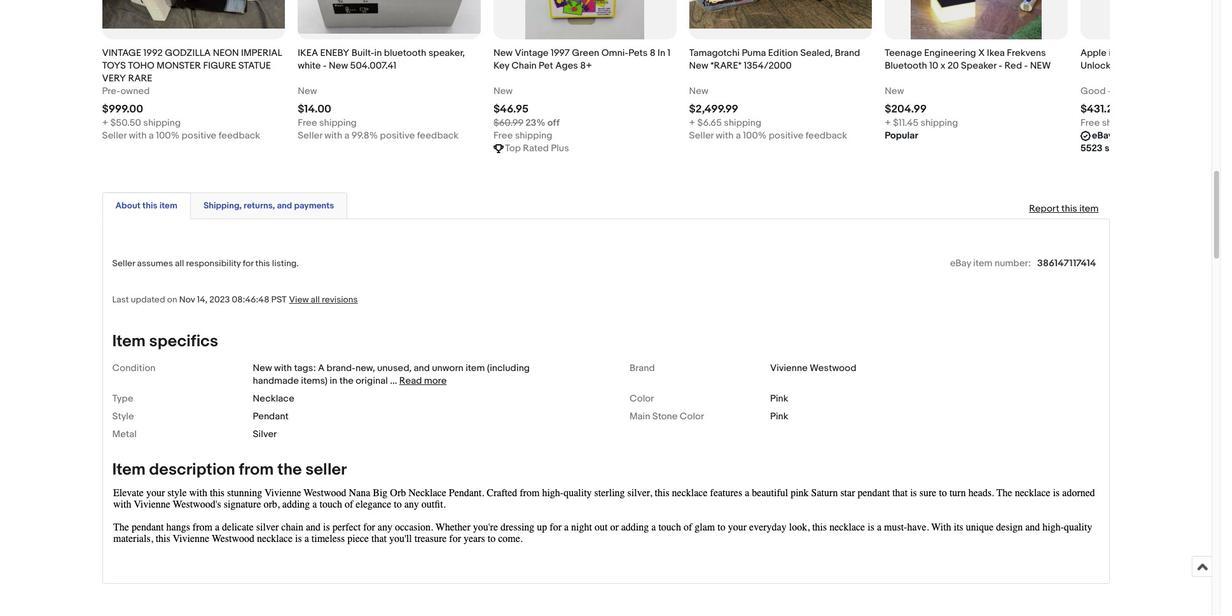 Task type: vqa. For each thing, say whether or not it's contained in the screenshot.
first japan from the right
no



Task type: locate. For each thing, give the bounding box(es) containing it.
+ inside the new $204.99 + $11.45 shipping popular
[[885, 117, 891, 129]]

$46.95 text field
[[494, 103, 529, 116]]

with down $6.65
[[716, 130, 734, 142]]

1 vertical spatial the
[[278, 461, 302, 480]]

monster
[[157, 60, 201, 72]]

new
[[494, 47, 513, 59], [329, 60, 348, 72], [689, 60, 709, 72], [298, 85, 317, 97], [494, 85, 513, 97], [689, 85, 709, 97], [885, 85, 905, 97], [253, 363, 272, 375]]

shipping, returns, and payments
[[204, 200, 334, 211]]

metal
[[112, 429, 137, 441]]

+ inside vintage 1992 godzilla neon imperial toys toho monster figure statue very rare pre-owned $999.00 + $50.50 shipping seller with a 100% positive feedback
[[102, 117, 108, 129]]

speaker,
[[429, 47, 465, 59]]

teenage
[[885, 47, 923, 59]]

new $204.99 + $11.45 shipping popular
[[885, 85, 959, 142]]

rated
[[523, 142, 549, 154]]

brand
[[835, 47, 861, 59], [630, 363, 655, 375]]

new inside new $14.00 free shipping seller with a 99.8% positive feedback
[[298, 85, 317, 97]]

view all revisions link
[[287, 294, 358, 306]]

feedback inside vintage 1992 godzilla neon imperial toys toho monster figure statue very rare pre-owned $999.00 + $50.50 shipping seller with a 100% positive feedback
[[219, 130, 260, 142]]

item up condition
[[112, 332, 146, 352]]

this right the for
[[256, 258, 270, 269]]

+ $11.45 shipping text field
[[885, 117, 959, 130]]

seller
[[102, 130, 127, 142], [298, 130, 323, 142], [689, 130, 714, 142], [112, 258, 135, 269]]

3 a from the left
[[736, 130, 741, 142]]

ikea
[[987, 47, 1005, 59]]

1 item from the top
[[112, 332, 146, 352]]

in up 504.007.41
[[375, 47, 382, 59]]

ebay up 5523 sold
[[1093, 130, 1114, 142]]

3 + from the left
[[885, 117, 891, 129]]

3 positive from the left
[[769, 130, 804, 142]]

new inside the new $204.99 + $11.45 shipping popular
[[885, 85, 905, 97]]

1 horizontal spatial the
[[340, 375, 354, 387]]

1 a from the left
[[149, 130, 154, 142]]

ikea eneby built-in bluetooth speaker, white - new 504.007.41
[[298, 47, 465, 72]]

0 horizontal spatial +
[[102, 117, 108, 129]]

- down frekvens
[[1025, 60, 1029, 72]]

2 horizontal spatial this
[[1062, 203, 1078, 215]]

1 vertical spatial color
[[680, 411, 704, 423]]

color up main
[[630, 393, 654, 405]]

positive right + $50.50 shipping text field
[[182, 130, 217, 142]]

new inside new $46.95 $60.99 23% off free shipping
[[494, 85, 513, 97]]

shipping down 23%
[[515, 130, 553, 142]]

free shipping text field down $431.23 text field
[[1081, 117, 1140, 130]]

positive inside new $2,499.99 + $6.65 shipping seller with a 100% positive feedback
[[769, 130, 804, 142]]

1 horizontal spatial brand
[[835, 47, 861, 59]]

1 vertical spatial in
[[330, 375, 337, 387]]

item inside button
[[159, 200, 177, 211]]

(including
[[487, 363, 530, 375]]

seller inside new $2,499.99 + $6.65 shipping seller with a 100% positive feedback
[[689, 130, 714, 142]]

new up $14.00 text box
[[298, 85, 317, 97]]

item left the number:
[[974, 258, 993, 270]]

vivienne westwood
[[771, 363, 857, 375]]

12
[[1141, 47, 1149, 59]]

0 vertical spatial color
[[630, 393, 654, 405]]

0 vertical spatial brand
[[835, 47, 861, 59]]

on
[[167, 294, 177, 305]]

free down the $431.23 in the right of the page
[[1081, 117, 1100, 129]]

all right the 'view'
[[311, 294, 320, 305]]

0 horizontal spatial a
[[149, 130, 154, 142]]

item down metal
[[112, 461, 146, 480]]

all right the assumes
[[175, 258, 184, 269]]

shipping down $14.00 text box
[[319, 117, 357, 129]]

free shipping text field down 23%
[[494, 130, 553, 142]]

tags:
[[294, 363, 316, 375]]

neon
[[213, 47, 239, 59]]

504.007.41
[[350, 60, 397, 72]]

the inside new with tags: a brand-new, unused, and unworn item (including handmade items) in the original ...
[[340, 375, 354, 387]]

specifics
[[149, 332, 218, 352]]

0 horizontal spatial brand
[[630, 363, 655, 375]]

new up $2,499.99
[[689, 85, 709, 97]]

last
[[112, 294, 129, 305]]

handmade
[[253, 375, 299, 387]]

a inside new $14.00 free shipping seller with a 99.8% positive feedback
[[345, 130, 350, 142]]

this for about
[[143, 200, 158, 211]]

new text field up $2,499.99
[[689, 85, 709, 98]]

new down 'tamagotchi'
[[689, 60, 709, 72]]

ebay refurbished
[[1093, 130, 1170, 142]]

0 horizontal spatial positive
[[182, 130, 217, 142]]

+ left $50.50
[[102, 117, 108, 129]]

pink for main stone color
[[771, 411, 789, 423]]

in inside new with tags: a brand-new, unused, and unworn item (including handmade items) in the original ...
[[330, 375, 337, 387]]

with down $50.50
[[129, 130, 147, 142]]

2 item from the top
[[112, 461, 146, 480]]

2 horizontal spatial a
[[736, 130, 741, 142]]

free
[[298, 117, 317, 129], [1081, 117, 1100, 129], [494, 130, 513, 142]]

1 seller with a 100% positive feedback text field from the left
[[102, 130, 260, 142]]

1 horizontal spatial ebay
[[1093, 130, 1114, 142]]

brand right sealed,
[[835, 47, 861, 59]]

ebay inside text box
[[1093, 130, 1114, 142]]

+ left '$11.45'
[[885, 117, 891, 129]]

pets
[[629, 47, 648, 59]]

good - refurbished $431.23 free shipping
[[1081, 85, 1167, 129]]

vintage 1992 godzilla neon imperial toys toho monster figure statue very rare pre-owned $999.00 + $50.50 shipping seller with a 100% positive feedback
[[102, 47, 282, 142]]

+ $50.50 shipping text field
[[102, 117, 181, 130]]

new up key
[[494, 47, 513, 59]]

2 1 from the left
[[1219, 47, 1222, 59]]

red
[[1005, 60, 1023, 72]]

1 horizontal spatial in
[[375, 47, 382, 59]]

omni-
[[602, 47, 629, 59]]

1 new text field from the left
[[298, 85, 317, 98]]

+ inside new $2,499.99 + $6.65 shipping seller with a 100% positive feedback
[[689, 117, 696, 129]]

ikea
[[298, 47, 318, 59]]

1 horizontal spatial seller with a 100% positive feedback text field
[[689, 130, 848, 142]]

sealed,
[[801, 47, 833, 59]]

pet
[[539, 60, 553, 72]]

1 right in
[[668, 47, 671, 59]]

2 pink from the top
[[771, 411, 789, 423]]

item right unworn
[[466, 363, 485, 375]]

Seller with a 100% positive feedback text field
[[102, 130, 260, 142], [689, 130, 848, 142]]

ebay item number: 386147117414
[[951, 258, 1097, 270]]

seller down $14.00 on the left of page
[[298, 130, 323, 142]]

0 vertical spatial all
[[175, 258, 184, 269]]

2 positive from the left
[[380, 130, 415, 142]]

1 horizontal spatial this
[[256, 258, 270, 269]]

color
[[630, 393, 654, 405], [680, 411, 704, 423]]

and
[[277, 200, 292, 211], [414, 363, 430, 375]]

Free shipping text field
[[1081, 117, 1140, 130], [494, 130, 553, 142]]

20
[[948, 60, 959, 72]]

new text field up $204.99 text box
[[885, 85, 905, 98]]

1 horizontal spatial free
[[494, 130, 513, 142]]

positive
[[182, 130, 217, 142], [380, 130, 415, 142], [769, 130, 804, 142]]

$11.45
[[894, 117, 919, 129]]

in down brand-
[[330, 375, 337, 387]]

0 horizontal spatial ebay
[[951, 258, 972, 270]]

shipping inside the new $204.99 + $11.45 shipping popular
[[921, 117, 959, 129]]

new inside new $2,499.99 + $6.65 shipping seller with a 100% positive feedback
[[689, 85, 709, 97]]

1 horizontal spatial +
[[689, 117, 696, 129]]

this right about
[[143, 200, 158, 211]]

item right about
[[159, 200, 177, 211]]

1 vertical spatial and
[[414, 363, 430, 375]]

new inside ikea eneby built-in bluetooth speaker, white - new 504.007.41
[[329, 60, 348, 72]]

new inside new vintage 1997 green omni-pets 8 in 1 key chain pet ages 8+
[[494, 47, 513, 59]]

Good - Refurbished text field
[[1081, 85, 1167, 98]]

seller down $6.65
[[689, 130, 714, 142]]

updated
[[131, 294, 165, 305]]

$46.95
[[494, 103, 529, 116]]

a left 99.8%
[[345, 130, 350, 142]]

+ for $2,499.99
[[689, 117, 696, 129]]

color right "stone"
[[680, 411, 704, 423]]

1 vertical spatial refurbished
[[1116, 130, 1170, 142]]

$50.50
[[110, 117, 141, 129]]

vintage
[[102, 47, 141, 59]]

a down owned
[[149, 130, 154, 142]]

+ left $6.65
[[689, 117, 696, 129]]

1 right 'a2342' on the top of the page
[[1219, 47, 1222, 59]]

with inside new $2,499.99 + $6.65 shipping seller with a 100% positive feedback
[[716, 130, 734, 142]]

the
[[340, 375, 354, 387], [278, 461, 302, 480]]

2 100% from the left
[[743, 130, 767, 142]]

0 horizontal spatial free
[[298, 117, 317, 129]]

0 horizontal spatial 1
[[668, 47, 671, 59]]

pink for color
[[771, 393, 789, 405]]

0 horizontal spatial in
[[330, 375, 337, 387]]

+
[[102, 117, 108, 129], [689, 117, 696, 129], [885, 117, 891, 129]]

0 horizontal spatial and
[[277, 200, 292, 211]]

new $2,499.99 + $6.65 shipping seller with a 100% positive feedback
[[689, 85, 848, 142]]

pink
[[771, 393, 789, 405], [771, 411, 789, 423]]

New text field
[[298, 85, 317, 98], [494, 85, 513, 98], [689, 85, 709, 98], [885, 85, 905, 98]]

and right the returns,
[[277, 200, 292, 211]]

this inside about this item button
[[143, 200, 158, 211]]

0 vertical spatial ebay
[[1093, 130, 1114, 142]]

Top Rated Plus text field
[[505, 142, 569, 155]]

0 vertical spatial in
[[375, 47, 382, 59]]

item inside new with tags: a brand-new, unused, and unworn item (including handmade items) in the original ...
[[466, 363, 485, 375]]

0 horizontal spatial this
[[143, 200, 158, 211]]

apple
[[1081, 47, 1107, 59]]

item description from the seller
[[112, 461, 347, 480]]

Popular text field
[[885, 130, 919, 142]]

0 horizontal spatial all
[[175, 258, 184, 269]]

and up read more
[[414, 363, 430, 375]]

positive right 99.8%
[[380, 130, 415, 142]]

2 horizontal spatial feedback
[[806, 130, 848, 142]]

shipping inside vintage 1992 godzilla neon imperial toys toho monster figure statue very rare pre-owned $999.00 + $50.50 shipping seller with a 100% positive feedback
[[143, 117, 181, 129]]

1 vertical spatial all
[[311, 294, 320, 305]]

1 horizontal spatial feedback
[[417, 130, 459, 142]]

refurbished
[[1114, 85, 1167, 97], [1116, 130, 1170, 142]]

this inside report this item "link"
[[1062, 203, 1078, 215]]

2 + from the left
[[689, 117, 696, 129]]

seller inside vintage 1992 godzilla neon imperial toys toho monster figure statue very rare pre-owned $999.00 + $50.50 shipping seller with a 100% positive feedback
[[102, 130, 127, 142]]

shipping right $50.50
[[143, 117, 181, 129]]

type
[[112, 393, 133, 405]]

the right from
[[278, 461, 302, 480]]

free inside good - refurbished $431.23 free shipping
[[1081, 117, 1100, 129]]

report
[[1030, 203, 1060, 215]]

+ for $204.99
[[885, 117, 891, 129]]

a inside new $2,499.99 + $6.65 shipping seller with a 100% positive feedback
[[736, 130, 741, 142]]

1354/2000
[[744, 60, 792, 72]]

- right white
[[323, 60, 327, 72]]

item right report
[[1080, 203, 1099, 215]]

a2342
[[1188, 47, 1217, 59]]

2 horizontal spatial positive
[[769, 130, 804, 142]]

refurbished down apple iphone 12 pro max a2342 1
[[1114, 85, 1167, 97]]

westwood
[[810, 363, 857, 375]]

4 new text field from the left
[[885, 85, 905, 98]]

$60.99
[[494, 117, 524, 129]]

1 1 from the left
[[668, 47, 671, 59]]

ebay for ebay refurbished
[[1093, 130, 1114, 142]]

1 inside apple iphone 12 pro max a2342 1
[[1219, 47, 1222, 59]]

new up $204.99 text box
[[885, 85, 905, 97]]

new inside new with tags: a brand-new, unused, and unworn item (including handmade items) in the original ...
[[253, 363, 272, 375]]

1 horizontal spatial 100%
[[743, 130, 767, 142]]

2 a from the left
[[345, 130, 350, 142]]

1 horizontal spatial positive
[[380, 130, 415, 142]]

seller with a 100% positive feedback text field down $6.65
[[689, 130, 848, 142]]

condition
[[112, 363, 156, 375]]

shipping down $2,499.99
[[724, 117, 762, 129]]

refurbished up sold
[[1116, 130, 1170, 142]]

new for $46.95
[[494, 85, 513, 97]]

chain
[[512, 60, 537, 72]]

1 + from the left
[[102, 117, 108, 129]]

new up handmade
[[253, 363, 272, 375]]

the down brand-
[[340, 375, 354, 387]]

brand up main
[[630, 363, 655, 375]]

none text field containing $60.99
[[494, 117, 560, 130]]

- right good
[[1108, 85, 1112, 97]]

shipping up ebay refurbished
[[1103, 117, 1140, 129]]

1 horizontal spatial 1
[[1219, 47, 1222, 59]]

key
[[494, 60, 510, 72]]

1 horizontal spatial and
[[414, 363, 430, 375]]

seller down $50.50
[[102, 130, 127, 142]]

a down $2,499.99
[[736, 130, 741, 142]]

2 feedback from the left
[[417, 130, 459, 142]]

1 vertical spatial item
[[112, 461, 146, 480]]

in inside ikea eneby built-in bluetooth speaker, white - new 504.007.41
[[375, 47, 382, 59]]

0 vertical spatial refurbished
[[1114, 85, 1167, 97]]

3 new text field from the left
[[689, 85, 709, 98]]

99.8%
[[352, 130, 378, 142]]

2 seller with a 100% positive feedback text field from the left
[[689, 130, 848, 142]]

1 pink from the top
[[771, 393, 789, 405]]

tab list
[[102, 190, 1110, 219]]

with
[[129, 130, 147, 142], [325, 130, 342, 142], [716, 130, 734, 142], [274, 363, 292, 375]]

1 feedback from the left
[[219, 130, 260, 142]]

positive right + $6.65 shipping text box
[[769, 130, 804, 142]]

2 horizontal spatial free
[[1081, 117, 1100, 129]]

Seller with a 99.8% positive feedback text field
[[298, 130, 459, 142]]

read
[[400, 375, 422, 387]]

about this item button
[[115, 200, 177, 212]]

shipping inside new $2,499.99 + $6.65 shipping seller with a 100% positive feedback
[[724, 117, 762, 129]]

read more
[[400, 375, 447, 387]]

assumes
[[137, 258, 173, 269]]

1 vertical spatial ebay
[[951, 258, 972, 270]]

godzilla
[[165, 47, 211, 59]]

2 new text field from the left
[[494, 85, 513, 98]]

1 vertical spatial pink
[[771, 411, 789, 423]]

3 feedback from the left
[[806, 130, 848, 142]]

ebay left the number:
[[951, 258, 972, 270]]

$999.00 text field
[[102, 103, 143, 116]]

None text field
[[494, 117, 560, 130]]

new text field up $14.00 text box
[[298, 85, 317, 98]]

1 100% from the left
[[156, 130, 180, 142]]

2 horizontal spatial +
[[885, 117, 891, 129]]

new text field up $46.95 "text box"
[[494, 85, 513, 98]]

with up handmade
[[274, 363, 292, 375]]

new text field for $204.99
[[885, 85, 905, 98]]

new down eneby
[[329, 60, 348, 72]]

new text field for $2,499.99
[[689, 85, 709, 98]]

rare
[[128, 72, 152, 84]]

new up $46.95 "text box"
[[494, 85, 513, 97]]

0 vertical spatial item
[[112, 332, 146, 352]]

1 positive from the left
[[182, 130, 217, 142]]

item specifics
[[112, 332, 218, 352]]

$999.00
[[102, 103, 143, 116]]

with left 99.8%
[[325, 130, 342, 142]]

all
[[175, 258, 184, 269], [311, 294, 320, 305]]

0 vertical spatial and
[[277, 200, 292, 211]]

engineering
[[925, 47, 977, 59]]

free down $60.99
[[494, 130, 513, 142]]

shipping right '$11.45'
[[921, 117, 959, 129]]

feedback inside new $2,499.99 + $6.65 shipping seller with a 100% positive feedback
[[806, 130, 848, 142]]

responsibility
[[186, 258, 241, 269]]

0 vertical spatial the
[[340, 375, 354, 387]]

items)
[[301, 375, 328, 387]]

item for item specifics
[[112, 332, 146, 352]]

0 horizontal spatial 100%
[[156, 130, 180, 142]]

pst
[[271, 294, 287, 305]]

bluetooth
[[384, 47, 427, 59]]

this right report
[[1062, 203, 1078, 215]]

0 vertical spatial pink
[[771, 393, 789, 405]]

seller with a 100% positive feedback text field down $50.50
[[102, 130, 260, 142]]

free down $14.00 on the left of page
[[298, 117, 317, 129]]

0 horizontal spatial feedback
[[219, 130, 260, 142]]

1 horizontal spatial a
[[345, 130, 350, 142]]

item inside "link"
[[1080, 203, 1099, 215]]

0 horizontal spatial seller with a 100% positive feedback text field
[[102, 130, 260, 142]]



Task type: describe. For each thing, give the bounding box(es) containing it.
this for report
[[1062, 203, 1078, 215]]

read more button
[[400, 375, 447, 387]]

0 horizontal spatial the
[[278, 461, 302, 480]]

a inside vintage 1992 godzilla neon imperial toys toho monster figure statue very rare pre-owned $999.00 + $50.50 shipping seller with a 100% positive feedback
[[149, 130, 154, 142]]

free inside new $46.95 $60.99 23% off free shipping
[[494, 130, 513, 142]]

$6.65
[[698, 117, 722, 129]]

5523 sold
[[1081, 142, 1124, 154]]

1 inside new vintage 1997 green omni-pets 8 in 1 key chain pet ages 8+
[[668, 47, 671, 59]]

edition
[[768, 47, 799, 59]]

popular
[[885, 130, 919, 142]]

*rare*
[[711, 60, 742, 72]]

seller
[[306, 461, 347, 480]]

$14.00 text field
[[298, 103, 332, 116]]

apple iphone 12 pro max a2342 1
[[1081, 47, 1222, 72]]

seller with a 100% positive feedback text field for $2,499.99
[[689, 130, 848, 142]]

necklace
[[253, 393, 295, 405]]

and inside new with tags: a brand-new, unused, and unworn item (including handmade items) in the original ...
[[414, 363, 430, 375]]

2023
[[210, 294, 230, 305]]

puma
[[742, 47, 766, 59]]

seller assumes all responsibility for this listing.
[[112, 258, 299, 269]]

very
[[102, 72, 126, 84]]

positive inside new $14.00 free shipping seller with a 99.8% positive feedback
[[380, 130, 415, 142]]

brand inside tamagotchi puma edition sealed, brand new *rare* 1354/2000
[[835, 47, 861, 59]]

seller left the assumes
[[112, 258, 135, 269]]

speaker
[[962, 60, 997, 72]]

toys
[[102, 60, 126, 72]]

+ $6.65 shipping text field
[[689, 117, 762, 130]]

1997
[[551, 47, 570, 59]]

seller with a 100% positive feedback text field for $999.00
[[102, 130, 260, 142]]

brand-
[[327, 363, 356, 375]]

Free shipping text field
[[298, 117, 357, 130]]

and inside button
[[277, 200, 292, 211]]

- inside ikea eneby built-in bluetooth speaker, white - new 504.007.41
[[323, 60, 327, 72]]

with inside new $14.00 free shipping seller with a 99.8% positive feedback
[[325, 130, 342, 142]]

unworn
[[432, 363, 464, 375]]

$431.23 text field
[[1081, 103, 1120, 116]]

shipping inside new $14.00 free shipping seller with a 99.8% positive feedback
[[319, 117, 357, 129]]

imperial
[[241, 47, 282, 59]]

for
[[243, 258, 254, 269]]

listing.
[[272, 258, 299, 269]]

new for $2,499.99
[[689, 85, 709, 97]]

ages
[[556, 60, 578, 72]]

style
[[112, 411, 134, 423]]

sold
[[1105, 142, 1124, 154]]

tab list containing about this item
[[102, 190, 1110, 219]]

new
[[1031, 60, 1051, 72]]

1 horizontal spatial free shipping text field
[[1081, 117, 1140, 130]]

100% inside new $2,499.99 + $6.65 shipping seller with a 100% positive feedback
[[743, 130, 767, 142]]

new $46.95 $60.99 23% off free shipping
[[494, 85, 560, 142]]

Pre-owned text field
[[102, 85, 150, 98]]

x
[[979, 47, 985, 59]]

item for item description from the seller
[[112, 461, 146, 480]]

$14.00
[[298, 103, 332, 116]]

white
[[298, 60, 321, 72]]

$431.23
[[1081, 103, 1120, 116]]

vintage
[[515, 47, 549, 59]]

shipping, returns, and payments button
[[204, 200, 334, 212]]

feedback inside new $14.00 free shipping seller with a 99.8% positive feedback
[[417, 130, 459, 142]]

owned
[[121, 85, 150, 97]]

new for $204.99
[[885, 85, 905, 97]]

new for vintage
[[494, 47, 513, 59]]

refurbished inside good - refurbished $431.23 free shipping
[[1114, 85, 1167, 97]]

in
[[658, 47, 666, 59]]

with inside vintage 1992 godzilla neon imperial toys toho monster figure statue very rare pre-owned $999.00 + $50.50 shipping seller with a 100% positive feedback
[[129, 130, 147, 142]]

eneby
[[320, 47, 350, 59]]

new text field for $14.00
[[298, 85, 317, 98]]

silver
[[253, 429, 277, 441]]

1 horizontal spatial color
[[680, 411, 704, 423]]

pendant
[[253, 411, 289, 423]]

nov
[[179, 294, 195, 305]]

tamagotchi puma edition sealed, brand new *rare* 1354/2000
[[689, 47, 861, 72]]

more
[[424, 375, 447, 387]]

new for with
[[253, 363, 272, 375]]

good
[[1081, 85, 1106, 97]]

from
[[239, 461, 274, 480]]

8+
[[581, 60, 592, 72]]

eBay Refurbished text field
[[1093, 130, 1170, 142]]

seller inside new $14.00 free shipping seller with a 99.8% positive feedback
[[298, 130, 323, 142]]

refurbished inside text box
[[1116, 130, 1170, 142]]

returns,
[[244, 200, 275, 211]]

toho
[[128, 60, 155, 72]]

description
[[149, 461, 235, 480]]

max
[[1168, 47, 1186, 59]]

23%
[[526, 117, 546, 129]]

unused,
[[377, 363, 412, 375]]

0 horizontal spatial color
[[630, 393, 654, 405]]

new with tags: a brand-new, unused, and unworn item (including handmade items) in the original ...
[[253, 363, 530, 387]]

main
[[630, 411, 651, 423]]

x
[[941, 60, 946, 72]]

100% inside vintage 1992 godzilla neon imperial toys toho monster figure statue very rare pre-owned $999.00 + $50.50 shipping seller with a 100% positive feedback
[[156, 130, 180, 142]]

iphone
[[1109, 47, 1139, 59]]

$204.99 text field
[[885, 103, 927, 116]]

new for $14.00
[[298, 85, 317, 97]]

teenage engineering x ikea frekvens bluetooth 10 x 20 speaker - red - new
[[885, 47, 1051, 72]]

ebay for ebay item number: 386147117414
[[951, 258, 972, 270]]

...
[[390, 375, 397, 387]]

14,
[[197, 294, 208, 305]]

plus
[[551, 142, 569, 154]]

report this item
[[1030, 203, 1099, 215]]

vivienne
[[771, 363, 808, 375]]

$2,499.99 text field
[[689, 103, 739, 116]]

shipping inside good - refurbished $431.23 free shipping
[[1103, 117, 1140, 129]]

new inside tamagotchi puma edition sealed, brand new *rare* 1354/2000
[[689, 60, 709, 72]]

new text field for $46.95
[[494, 85, 513, 98]]

about this item
[[115, 200, 177, 211]]

386147117414
[[1038, 258, 1097, 270]]

report this item link
[[1023, 196, 1106, 221]]

green
[[572, 47, 600, 59]]

5523
[[1081, 142, 1103, 154]]

stone
[[653, 411, 678, 423]]

- inside good - refurbished $431.23 free shipping
[[1108, 85, 1112, 97]]

shipping inside new $46.95 $60.99 23% off free shipping
[[515, 130, 553, 142]]

5523 sold text field
[[1081, 142, 1124, 155]]

1 vertical spatial brand
[[630, 363, 655, 375]]

1 horizontal spatial all
[[311, 294, 320, 305]]

free inside new $14.00 free shipping seller with a 99.8% positive feedback
[[298, 117, 317, 129]]

0 horizontal spatial free shipping text field
[[494, 130, 553, 142]]

view
[[289, 294, 309, 305]]

top rated plus
[[505, 142, 569, 154]]

positive inside vintage 1992 godzilla neon imperial toys toho monster figure statue very rare pre-owned $999.00 + $50.50 shipping seller with a 100% positive feedback
[[182, 130, 217, 142]]

with inside new with tags: a brand-new, unused, and unworn item (including handmade items) in the original ...
[[274, 363, 292, 375]]

bluetooth
[[885, 60, 928, 72]]

- left "red"
[[999, 60, 1003, 72]]

08:46:48
[[232, 294, 269, 305]]



